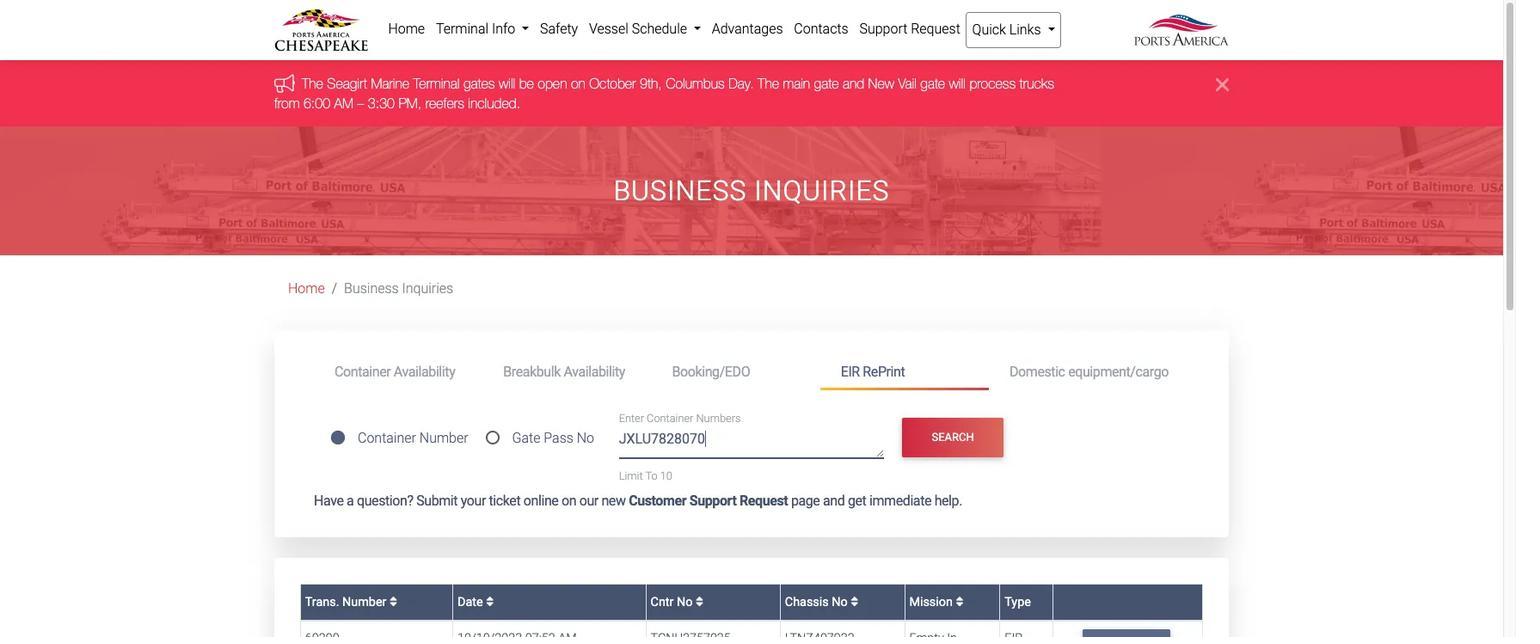 Task type: locate. For each thing, give the bounding box(es) containing it.
1 availability from the left
[[394, 363, 455, 380]]

0 vertical spatial business inquiries
[[614, 175, 890, 207]]

1 vertical spatial on
[[562, 493, 576, 509]]

to
[[645, 469, 658, 482]]

1 horizontal spatial the
[[758, 76, 779, 92]]

0 horizontal spatial sort image
[[486, 596, 494, 608]]

0 horizontal spatial support
[[690, 493, 737, 509]]

limit to 10
[[619, 469, 673, 482]]

1 horizontal spatial request
[[911, 21, 961, 37]]

availability up enter
[[564, 363, 625, 380]]

have a question? submit your ticket online on our new customer support request page and get immediate help.
[[314, 493, 962, 509]]

sort image right trans.
[[390, 596, 397, 608]]

be
[[519, 76, 534, 92]]

6:00
[[303, 95, 330, 111]]

1 sort image from the left
[[390, 596, 397, 608]]

sort image for date
[[486, 596, 494, 608]]

2 horizontal spatial sort image
[[956, 596, 964, 608]]

0 horizontal spatial sort image
[[390, 596, 397, 608]]

2 will from the left
[[949, 76, 966, 92]]

type
[[1005, 595, 1031, 609]]

and left the get
[[823, 493, 845, 509]]

gate right 'main'
[[814, 76, 839, 92]]

terminal left info
[[436, 21, 489, 37]]

business inquiries
[[614, 175, 890, 207], [344, 281, 453, 297]]

home
[[388, 21, 425, 37], [288, 281, 325, 297]]

1 horizontal spatial sort image
[[696, 596, 704, 608]]

2 vertical spatial container
[[358, 430, 416, 447]]

0 horizontal spatial request
[[740, 493, 788, 509]]

gate right the vail at the top of the page
[[921, 76, 945, 92]]

and left new
[[843, 76, 864, 92]]

chassis no
[[785, 595, 851, 609]]

0 horizontal spatial availability
[[394, 363, 455, 380]]

sort image
[[390, 596, 397, 608], [696, 596, 704, 608], [956, 596, 964, 608]]

container for container number
[[358, 430, 416, 447]]

support up new
[[860, 21, 908, 37]]

0 horizontal spatial the
[[302, 76, 323, 92]]

on left our at the bottom of the page
[[562, 493, 576, 509]]

2 availability from the left
[[564, 363, 625, 380]]

sort image inside cntr no link
[[696, 596, 704, 608]]

container availability
[[335, 363, 455, 380]]

1 vertical spatial terminal
[[413, 76, 460, 92]]

terminal inside the seagirt marine terminal gates will be open on october 9th, columbus day. the main gate and new vail gate will process trucks from 6:00 am – 3:30 pm, reefers included.
[[413, 76, 460, 92]]

2 sort image from the left
[[851, 596, 859, 608]]

will left the be
[[499, 76, 515, 92]]

number for container number
[[420, 430, 468, 447]]

safety link
[[535, 12, 584, 46]]

1 vertical spatial number
[[342, 595, 387, 609]]

and
[[843, 76, 864, 92], [823, 493, 845, 509]]

domestic
[[1010, 363, 1065, 380]]

1 horizontal spatial will
[[949, 76, 966, 92]]

0 vertical spatial number
[[420, 430, 468, 447]]

the up 6:00
[[302, 76, 323, 92]]

open
[[538, 76, 567, 92]]

sort image left type
[[956, 596, 964, 608]]

1 sort image from the left
[[486, 596, 494, 608]]

terminal
[[436, 21, 489, 37], [413, 76, 460, 92]]

customer support request link
[[629, 493, 788, 509]]

search
[[932, 431, 974, 444]]

sort image
[[486, 596, 494, 608], [851, 596, 859, 608]]

2 gate from the left
[[921, 76, 945, 92]]

1 horizontal spatial no
[[677, 595, 693, 609]]

availability for container availability
[[394, 363, 455, 380]]

seagirt
[[327, 76, 367, 92]]

0 horizontal spatial inquiries
[[402, 281, 453, 297]]

will
[[499, 76, 515, 92], [949, 76, 966, 92]]

0 vertical spatial and
[[843, 76, 864, 92]]

2 horizontal spatial no
[[832, 595, 848, 609]]

0 horizontal spatial business inquiries
[[344, 281, 453, 297]]

1 vertical spatial business inquiries
[[344, 281, 453, 297]]

terminal info link
[[430, 12, 535, 46]]

request
[[911, 21, 961, 37], [740, 493, 788, 509]]

1 horizontal spatial gate
[[921, 76, 945, 92]]

number
[[420, 430, 468, 447], [342, 595, 387, 609]]

1 vertical spatial home
[[288, 281, 325, 297]]

2 sort image from the left
[[696, 596, 704, 608]]

get
[[848, 493, 866, 509]]

request left quick
[[911, 21, 961, 37]]

0 horizontal spatial gate
[[814, 76, 839, 92]]

enter
[[619, 412, 644, 425]]

links
[[1010, 22, 1041, 38]]

sort image right the cntr
[[696, 596, 704, 608]]

contacts
[[794, 21, 849, 37]]

am
[[334, 95, 353, 111]]

0 horizontal spatial home link
[[288, 281, 325, 297]]

0 vertical spatial container
[[335, 363, 391, 380]]

sort image inside the mission link
[[956, 596, 964, 608]]

info
[[492, 21, 515, 37]]

1 horizontal spatial business inquiries
[[614, 175, 890, 207]]

cntr
[[651, 595, 674, 609]]

our
[[579, 493, 599, 509]]

availability up 'container number'
[[394, 363, 455, 380]]

0 horizontal spatial home
[[288, 281, 325, 297]]

the seagirt marine terminal gates will be open on october 9th, columbus day. the main gate and new vail gate will process trucks from 6:00 am – 3:30 pm, reefers included. link
[[274, 76, 1054, 111]]

0 vertical spatial home
[[388, 21, 425, 37]]

sort image inside chassis no link
[[851, 596, 859, 608]]

number up the submit
[[420, 430, 468, 447]]

1 horizontal spatial home
[[388, 21, 425, 37]]

no right chassis
[[832, 595, 848, 609]]

columbus
[[666, 76, 725, 92]]

sort image inside 'date' link
[[486, 596, 494, 608]]

container availability link
[[314, 356, 483, 388]]

the
[[302, 76, 323, 92], [758, 76, 779, 92]]

1 horizontal spatial sort image
[[851, 596, 859, 608]]

ticket
[[489, 493, 521, 509]]

container
[[335, 363, 391, 380], [647, 412, 694, 425], [358, 430, 416, 447]]

safety
[[540, 21, 578, 37]]

online
[[524, 493, 559, 509]]

on right open
[[571, 76, 586, 92]]

request left page
[[740, 493, 788, 509]]

0 vertical spatial on
[[571, 76, 586, 92]]

0 vertical spatial business
[[614, 175, 747, 207]]

1 horizontal spatial home link
[[383, 12, 430, 46]]

3 sort image from the left
[[956, 596, 964, 608]]

container right enter
[[647, 412, 694, 425]]

no right pass at the left of the page
[[577, 430, 594, 447]]

booking/edo link
[[651, 356, 820, 388]]

no right the cntr
[[677, 595, 693, 609]]

0 horizontal spatial number
[[342, 595, 387, 609]]

1 horizontal spatial number
[[420, 430, 468, 447]]

container up question?
[[358, 430, 416, 447]]

date
[[458, 595, 486, 609]]

support request
[[860, 21, 961, 37]]

sort image inside the trans. number link
[[390, 596, 397, 608]]

enter container numbers
[[619, 412, 741, 425]]

1 vertical spatial request
[[740, 493, 788, 509]]

inquiries
[[754, 175, 890, 207], [402, 281, 453, 297]]

the right day.
[[758, 76, 779, 92]]

number right trans.
[[342, 595, 387, 609]]

2 the from the left
[[758, 76, 779, 92]]

availability inside 'link'
[[564, 363, 625, 380]]

container up 'container number'
[[335, 363, 391, 380]]

trans.
[[305, 595, 339, 609]]

chassis no link
[[785, 595, 859, 609]]

0 horizontal spatial business
[[344, 281, 399, 297]]

availability
[[394, 363, 455, 380], [564, 363, 625, 380]]

support
[[860, 21, 908, 37], [690, 493, 737, 509]]

1 gate from the left
[[814, 76, 839, 92]]

booking/edo
[[672, 363, 750, 380]]

1 vertical spatial inquiries
[[402, 281, 453, 297]]

support right customer
[[690, 493, 737, 509]]

will left 'process' on the right of page
[[949, 76, 966, 92]]

0 vertical spatial inquiries
[[754, 175, 890, 207]]

breakbulk availability link
[[483, 356, 651, 388]]

search button
[[902, 418, 1004, 458]]

home for the top 'home' link
[[388, 21, 425, 37]]

schedule
[[632, 21, 687, 37]]

availability for breakbulk availability
[[564, 363, 625, 380]]

Enter Container Numbers text field
[[619, 429, 884, 458]]

0 vertical spatial support
[[860, 21, 908, 37]]

contacts link
[[789, 12, 854, 46]]

terminal up reefers in the left top of the page
[[413, 76, 460, 92]]

0 horizontal spatial will
[[499, 76, 515, 92]]

gates
[[464, 76, 495, 92]]

gate
[[814, 76, 839, 92], [921, 76, 945, 92]]

1 horizontal spatial availability
[[564, 363, 625, 380]]



Task type: describe. For each thing, give the bounding box(es) containing it.
eir
[[841, 363, 860, 380]]

trucks
[[1020, 76, 1054, 92]]

–
[[357, 95, 364, 111]]

close image
[[1216, 74, 1229, 95]]

pm,
[[399, 95, 422, 111]]

support request link
[[854, 12, 966, 46]]

9th,
[[640, 76, 662, 92]]

trans. number
[[305, 595, 390, 609]]

quick links link
[[966, 12, 1061, 48]]

the seagirt marine terminal gates will be open on october 9th, columbus day. the main gate and new vail gate will process trucks from 6:00 am – 3:30 pm, reefers included. alert
[[0, 61, 1503, 127]]

bullhorn image
[[274, 74, 302, 93]]

vessel
[[589, 21, 629, 37]]

customer
[[629, 493, 686, 509]]

help.
[[935, 493, 962, 509]]

breakbulk
[[503, 363, 561, 380]]

domestic equipment/cargo
[[1010, 363, 1169, 380]]

eir reprint
[[841, 363, 905, 380]]

home for the bottommost 'home' link
[[288, 281, 325, 297]]

marine
[[371, 76, 410, 92]]

numbers
[[696, 412, 741, 425]]

october
[[589, 76, 636, 92]]

new
[[602, 493, 626, 509]]

a
[[347, 493, 354, 509]]

chassis
[[785, 595, 829, 609]]

0 vertical spatial terminal
[[436, 21, 489, 37]]

process
[[970, 76, 1016, 92]]

limit
[[619, 469, 643, 482]]

container for container availability
[[335, 363, 391, 380]]

1 horizontal spatial support
[[860, 21, 908, 37]]

and inside the seagirt marine terminal gates will be open on october 9th, columbus day. the main gate and new vail gate will process trucks from 6:00 am – 3:30 pm, reefers included.
[[843, 76, 864, 92]]

new
[[868, 76, 894, 92]]

1 horizontal spatial inquiries
[[754, 175, 890, 207]]

pass
[[544, 430, 574, 447]]

1 the from the left
[[302, 76, 323, 92]]

have
[[314, 493, 344, 509]]

included.
[[468, 95, 520, 111]]

sort image for trans. number
[[390, 596, 397, 608]]

question?
[[357, 493, 413, 509]]

cntr no link
[[651, 595, 704, 609]]

sort image for cntr no
[[696, 596, 704, 608]]

on inside the seagirt marine terminal gates will be open on october 9th, columbus day. the main gate and new vail gate will process trucks from 6:00 am – 3:30 pm, reefers included.
[[571, 76, 586, 92]]

no for chassis no
[[832, 595, 848, 609]]

quick
[[972, 22, 1006, 38]]

0 horizontal spatial no
[[577, 430, 594, 447]]

1 vertical spatial support
[[690, 493, 737, 509]]

eir reprint link
[[820, 356, 989, 390]]

1 horizontal spatial business
[[614, 175, 747, 207]]

equipment/cargo
[[1068, 363, 1169, 380]]

1 vertical spatial business
[[344, 281, 399, 297]]

reprint
[[863, 363, 905, 380]]

vessel schedule
[[589, 21, 691, 37]]

date link
[[458, 595, 494, 609]]

vessel schedule link
[[584, 12, 706, 46]]

trans. number link
[[305, 595, 397, 609]]

container number
[[358, 430, 468, 447]]

gate pass no
[[512, 430, 594, 447]]

from
[[274, 95, 300, 111]]

page
[[791, 493, 820, 509]]

domestic equipment/cargo link
[[989, 356, 1189, 388]]

mission link
[[909, 595, 964, 609]]

day.
[[729, 76, 754, 92]]

advantages link
[[706, 12, 789, 46]]

your
[[461, 493, 486, 509]]

no for cntr no
[[677, 595, 693, 609]]

immediate
[[869, 493, 932, 509]]

advantages
[[712, 21, 783, 37]]

submit
[[416, 493, 458, 509]]

3:30
[[368, 95, 395, 111]]

1 vertical spatial container
[[647, 412, 694, 425]]

vail
[[898, 76, 917, 92]]

mission
[[909, 595, 956, 609]]

sort image for mission
[[956, 596, 964, 608]]

quick links
[[972, 22, 1044, 38]]

breakbulk availability
[[503, 363, 625, 380]]

cntr no
[[651, 595, 696, 609]]

0 vertical spatial home link
[[383, 12, 430, 46]]

the seagirt marine terminal gates will be open on october 9th, columbus day. the main gate and new vail gate will process trucks from 6:00 am – 3:30 pm, reefers included.
[[274, 76, 1054, 111]]

sort image for chassis no
[[851, 596, 859, 608]]

1 vertical spatial home link
[[288, 281, 325, 297]]

gate
[[512, 430, 540, 447]]

reefers
[[425, 95, 464, 111]]

10
[[660, 469, 673, 482]]

0 vertical spatial request
[[911, 21, 961, 37]]

terminal info
[[436, 21, 519, 37]]

main
[[783, 76, 810, 92]]

1 vertical spatial and
[[823, 493, 845, 509]]

1 will from the left
[[499, 76, 515, 92]]

number for trans. number
[[342, 595, 387, 609]]



Task type: vqa. For each thing, say whether or not it's contained in the screenshot.
NO for Chassis No
yes



